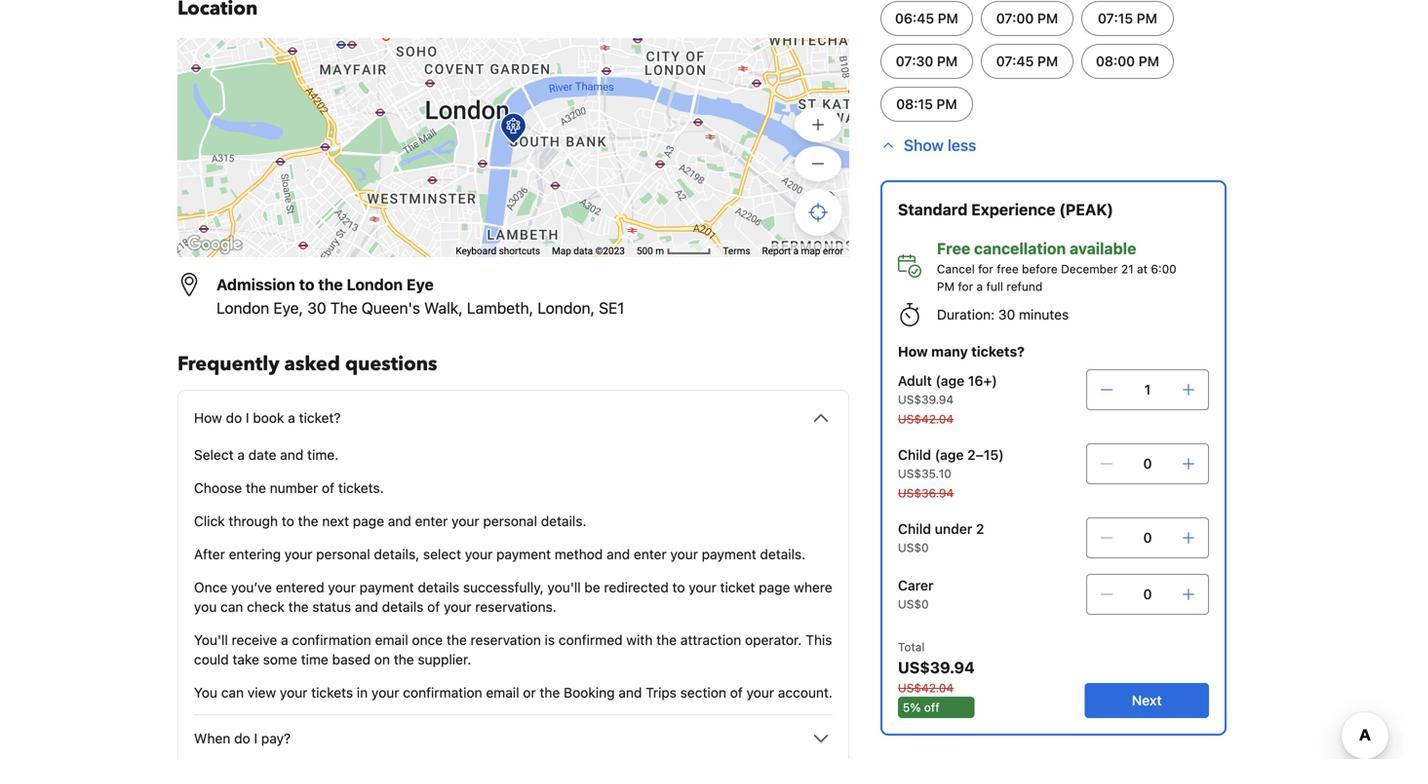 Task type: vqa. For each thing, say whether or not it's contained in the screenshot.
DESIGNED
no



Task type: locate. For each thing, give the bounding box(es) containing it.
0 vertical spatial us$0
[[898, 541, 929, 555]]

the up the the
[[318, 276, 343, 294]]

of left the tickets.
[[322, 480, 335, 496]]

2 0 from the top
[[1144, 530, 1152, 546]]

0 vertical spatial details
[[418, 580, 459, 596]]

email left or
[[486, 685, 519, 701]]

child (age 2–15) us$35.10
[[898, 447, 1004, 481]]

1 vertical spatial for
[[958, 280, 974, 294]]

pm right the 07:30
[[937, 53, 958, 69]]

once
[[194, 580, 227, 596]]

1 can from the top
[[221, 599, 243, 615]]

of
[[322, 480, 335, 496], [427, 599, 440, 615], [730, 685, 743, 701]]

a left date
[[237, 447, 245, 463]]

1 horizontal spatial london
[[347, 276, 403, 294]]

(age up 'us$35.10' at right
[[935, 447, 964, 463]]

pm right 08:00
[[1139, 53, 1160, 69]]

when do i pay? button
[[194, 728, 833, 751]]

07:15 pm
[[1098, 10, 1158, 26]]

30 left the the
[[307, 299, 326, 317]]

0 vertical spatial us$39.94
[[898, 393, 954, 407]]

1 vertical spatial 0
[[1144, 530, 1152, 546]]

1 vertical spatial i
[[254, 731, 258, 747]]

minutes
[[1019, 307, 1069, 323]]

your down successfully, on the bottom left of page
[[444, 599, 472, 615]]

queen's
[[362, 299, 420, 317]]

do left book
[[226, 410, 242, 426]]

pm
[[938, 10, 959, 26], [1038, 10, 1058, 26], [1137, 10, 1158, 26], [937, 53, 958, 69], [1038, 53, 1058, 69], [1139, 53, 1160, 69], [937, 96, 957, 112], [937, 280, 955, 294]]

i inside when do i pay? dropdown button
[[254, 731, 258, 747]]

shortcuts
[[499, 245, 540, 257]]

pm for 07:45 pm
[[1038, 53, 1058, 69]]

(age down many
[[936, 373, 965, 389]]

asked
[[284, 351, 340, 378]]

the
[[330, 299, 358, 317]]

0 vertical spatial enter
[[415, 514, 448, 530]]

child down us$36.94
[[898, 521, 931, 537]]

you
[[194, 599, 217, 615]]

0 horizontal spatial how
[[194, 410, 222, 426]]

confirmation down supplier.
[[403, 685, 482, 701]]

0 vertical spatial of
[[322, 480, 335, 496]]

us$35.10
[[898, 467, 952, 481]]

and right status
[[355, 599, 378, 615]]

0 horizontal spatial payment
[[360, 580, 414, 596]]

0 vertical spatial details.
[[541, 514, 587, 530]]

(age inside child (age 2–15) us$35.10
[[935, 447, 964, 463]]

choose
[[194, 480, 242, 496]]

receive
[[232, 633, 277, 649]]

frequently
[[178, 351, 279, 378]]

0 horizontal spatial page
[[353, 514, 384, 530]]

enter up "select"
[[415, 514, 448, 530]]

eye
[[407, 276, 434, 294]]

1 vertical spatial (age
[[935, 447, 964, 463]]

us$0 down carer
[[898, 598, 929, 612]]

0 vertical spatial email
[[375, 633, 408, 649]]

personal up after entering your personal details, select your payment method and enter your payment details. in the bottom of the page
[[483, 514, 537, 530]]

0 horizontal spatial 30
[[307, 299, 326, 317]]

0 horizontal spatial of
[[322, 480, 335, 496]]

0 vertical spatial for
[[978, 262, 994, 276]]

duration: 30 minutes
[[937, 307, 1069, 323]]

london up queen's
[[347, 276, 403, 294]]

with
[[627, 633, 653, 649]]

details. up where
[[760, 547, 806, 563]]

i inside how do i book a ticket? dropdown button
[[246, 410, 249, 426]]

child up 'us$35.10' at right
[[898, 447, 931, 463]]

1 vertical spatial child
[[898, 521, 931, 537]]

view
[[248, 685, 276, 701]]

0 vertical spatial (age
[[936, 373, 965, 389]]

1 vertical spatial do
[[234, 731, 250, 747]]

how up the adult
[[898, 344, 928, 360]]

page right ticket
[[759, 580, 790, 596]]

details down "select"
[[418, 580, 459, 596]]

pm for 07:30 pm
[[937, 53, 958, 69]]

0 vertical spatial page
[[353, 514, 384, 530]]

0 vertical spatial how
[[898, 344, 928, 360]]

details. up "method"
[[541, 514, 587, 530]]

0 vertical spatial london
[[347, 276, 403, 294]]

do
[[226, 410, 242, 426], [234, 731, 250, 747]]

how inside dropdown button
[[194, 410, 222, 426]]

(age for child
[[935, 447, 964, 463]]

us$36.94
[[898, 487, 954, 500]]

the right on
[[394, 652, 414, 668]]

enter up redirected
[[634, 547, 667, 563]]

entered
[[276, 580, 324, 596]]

the inside admission to the london eye london eye, 30 the queen's walk, lambeth, london, se1
[[318, 276, 343, 294]]

21
[[1121, 262, 1134, 276]]

0 vertical spatial can
[[221, 599, 243, 615]]

the down entered
[[288, 599, 309, 615]]

us$0 inside carer us$0
[[898, 598, 929, 612]]

can right you
[[221, 685, 244, 701]]

when do i pay?
[[194, 731, 291, 747]]

to down choose the number of tickets. in the left of the page
[[282, 514, 294, 530]]

30 inside admission to the london eye london eye, 30 the queen's walk, lambeth, london, se1
[[307, 299, 326, 317]]

0 vertical spatial i
[[246, 410, 249, 426]]

adult (age 16+) us$39.94
[[898, 373, 998, 407]]

0 vertical spatial to
[[299, 276, 315, 294]]

us$42.04 up off
[[898, 682, 954, 695]]

i left book
[[246, 410, 249, 426]]

of up once on the bottom left of the page
[[427, 599, 440, 615]]

ticket
[[720, 580, 755, 596]]

us$42.04 down adult (age 16+) us$39.94
[[898, 413, 954, 426]]

book
[[253, 410, 284, 426]]

details up once on the bottom left of the page
[[382, 599, 424, 615]]

1 vertical spatial enter
[[634, 547, 667, 563]]

free
[[997, 262, 1019, 276]]

for up full
[[978, 262, 994, 276]]

2 vertical spatial 0
[[1144, 587, 1152, 603]]

to up eye,
[[299, 276, 315, 294]]

redirected
[[604, 580, 669, 596]]

to inside "once you've entered your payment details successfully, you'll be redirected to your ticket page where you can check the status and details of your reservations."
[[673, 580, 685, 596]]

child inside child (age 2–15) us$35.10
[[898, 447, 931, 463]]

and
[[280, 447, 304, 463], [388, 514, 411, 530], [607, 547, 630, 563], [355, 599, 378, 615], [619, 685, 642, 701]]

a inside you'll receive a confirmation email once the reservation is confirmed with the attraction operator. this could take some time based on the supplier.
[[281, 633, 288, 649]]

your right in
[[372, 685, 399, 701]]

your up status
[[328, 580, 356, 596]]

the up through
[[246, 480, 266, 496]]

1 horizontal spatial page
[[759, 580, 790, 596]]

1 horizontal spatial to
[[299, 276, 315, 294]]

1 horizontal spatial i
[[254, 731, 258, 747]]

i left pay?
[[254, 731, 258, 747]]

1 horizontal spatial for
[[978, 262, 994, 276]]

0 vertical spatial 0
[[1144, 456, 1152, 472]]

a right book
[[288, 410, 295, 426]]

tickets?
[[972, 344, 1025, 360]]

how do i book a ticket? element
[[194, 430, 833, 703]]

trips
[[646, 685, 677, 701]]

i for pay?
[[254, 731, 258, 747]]

after entering your personal details, select your payment method and enter your payment details.
[[194, 547, 806, 563]]

1 vertical spatial can
[[221, 685, 244, 701]]

pm right 07:45
[[1038, 53, 1058, 69]]

1 vertical spatial us$42.04
[[898, 682, 954, 695]]

how up select at the bottom of the page
[[194, 410, 222, 426]]

pm right 08:15 at the right of page
[[937, 96, 957, 112]]

us$42.04 inside total us$39.94 us$42.04 5% off
[[898, 682, 954, 695]]

1 0 from the top
[[1144, 456, 1152, 472]]

personal
[[483, 514, 537, 530], [316, 547, 370, 563]]

1 horizontal spatial email
[[486, 685, 519, 701]]

2 us$42.04 from the top
[[898, 682, 954, 695]]

0 vertical spatial do
[[226, 410, 242, 426]]

1 vertical spatial us$0
[[898, 598, 929, 612]]

number
[[270, 480, 318, 496]]

us$39.94 down total
[[898, 659, 975, 677]]

your left account.
[[747, 685, 774, 701]]

0 horizontal spatial london
[[217, 299, 269, 317]]

map data ©2023
[[552, 245, 625, 257]]

to right redirected
[[673, 580, 685, 596]]

ticket?
[[299, 410, 341, 426]]

pm for 08:15 pm
[[937, 96, 957, 112]]

1 vertical spatial london
[[217, 299, 269, 317]]

2 vertical spatial to
[[673, 580, 685, 596]]

1 us$0 from the top
[[898, 541, 929, 555]]

confirmation up time
[[292, 633, 371, 649]]

london down admission at the top of the page
[[217, 299, 269, 317]]

pm right 07:15 on the right of page
[[1137, 10, 1158, 26]]

pm down cancel
[[937, 280, 955, 294]]

2 child from the top
[[898, 521, 931, 537]]

1 us$39.94 from the top
[[898, 393, 954, 407]]

payment up successfully, on the bottom left of page
[[497, 547, 551, 563]]

2 horizontal spatial of
[[730, 685, 743, 701]]

1 vertical spatial us$39.94
[[898, 659, 975, 677]]

payment down details,
[[360, 580, 414, 596]]

1 vertical spatial confirmation
[[403, 685, 482, 701]]

do for how
[[226, 410, 242, 426]]

1 vertical spatial how
[[194, 410, 222, 426]]

07:15
[[1098, 10, 1133, 26]]

a up some
[[281, 633, 288, 649]]

0 horizontal spatial enter
[[415, 514, 448, 530]]

click
[[194, 514, 225, 530]]

section
[[680, 685, 727, 701]]

you'll
[[194, 633, 228, 649]]

december
[[1061, 262, 1118, 276]]

your
[[452, 514, 479, 530], [285, 547, 312, 563], [465, 547, 493, 563], [670, 547, 698, 563], [328, 580, 356, 596], [689, 580, 717, 596], [444, 599, 472, 615], [280, 685, 308, 701], [372, 685, 399, 701], [747, 685, 774, 701]]

email up on
[[375, 633, 408, 649]]

the right with
[[657, 633, 677, 649]]

1 vertical spatial of
[[427, 599, 440, 615]]

0 horizontal spatial for
[[958, 280, 974, 294]]

us$39.94 down the adult
[[898, 393, 954, 407]]

us$0 inside child under 2 us$0
[[898, 541, 929, 555]]

a inside the free cancellation available cancel for free before december 21 at 6:00 pm for a full refund
[[977, 280, 983, 294]]

06:45
[[895, 10, 934, 26]]

email
[[375, 633, 408, 649], [486, 685, 519, 701]]

personal down next
[[316, 547, 370, 563]]

the up supplier.
[[447, 633, 467, 649]]

1 vertical spatial to
[[282, 514, 294, 530]]

how many tickets?
[[898, 344, 1025, 360]]

0
[[1144, 456, 1152, 472], [1144, 530, 1152, 546], [1144, 587, 1152, 603]]

to
[[299, 276, 315, 294], [282, 514, 294, 530], [673, 580, 685, 596]]

map region
[[178, 38, 849, 257]]

6:00
[[1151, 262, 1177, 276]]

how for how do i book a ticket?
[[194, 410, 222, 426]]

refund
[[1007, 280, 1043, 294]]

for down cancel
[[958, 280, 974, 294]]

1 horizontal spatial how
[[898, 344, 928, 360]]

keyboard
[[456, 245, 497, 257]]

do right the when
[[234, 731, 250, 747]]

a left full
[[977, 280, 983, 294]]

pm right 06:45
[[938, 10, 959, 26]]

check
[[247, 599, 285, 615]]

lambeth,
[[467, 299, 534, 317]]

child for child (age 2–15)
[[898, 447, 931, 463]]

(age
[[936, 373, 965, 389], [935, 447, 964, 463]]

keyboard shortcuts button
[[456, 244, 540, 258]]

1 vertical spatial page
[[759, 580, 790, 596]]

(age inside adult (age 16+) us$39.94
[[936, 373, 965, 389]]

for
[[978, 262, 994, 276], [958, 280, 974, 294]]

eye,
[[273, 299, 303, 317]]

pm inside the free cancellation available cancel for free before december 21 at 6:00 pm for a full refund
[[937, 280, 955, 294]]

1 child from the top
[[898, 447, 931, 463]]

2 horizontal spatial to
[[673, 580, 685, 596]]

and up details,
[[388, 514, 411, 530]]

time
[[301, 652, 328, 668]]

0 horizontal spatial i
[[246, 410, 249, 426]]

can right you in the left bottom of the page
[[221, 599, 243, 615]]

after
[[194, 547, 225, 563]]

1 horizontal spatial of
[[427, 599, 440, 615]]

pm right 07:00
[[1038, 10, 1058, 26]]

confirmation
[[292, 633, 371, 649], [403, 685, 482, 701]]

0 horizontal spatial details.
[[541, 514, 587, 530]]

08:00
[[1096, 53, 1135, 69]]

many
[[932, 344, 968, 360]]

1 vertical spatial personal
[[316, 547, 370, 563]]

0 horizontal spatial confirmation
[[292, 633, 371, 649]]

16+)
[[968, 373, 998, 389]]

payment up ticket
[[702, 547, 757, 563]]

you
[[194, 685, 218, 701]]

2 vertical spatial of
[[730, 685, 743, 701]]

1 horizontal spatial personal
[[483, 514, 537, 530]]

30
[[307, 299, 326, 317], [999, 307, 1016, 323]]

and right date
[[280, 447, 304, 463]]

enter
[[415, 514, 448, 530], [634, 547, 667, 563]]

1 horizontal spatial details.
[[760, 547, 806, 563]]

payment
[[497, 547, 551, 563], [702, 547, 757, 563], [360, 580, 414, 596]]

30 down full
[[999, 307, 1016, 323]]

can
[[221, 599, 243, 615], [221, 685, 244, 701]]

0 vertical spatial us$42.04
[[898, 413, 954, 426]]

account.
[[778, 685, 833, 701]]

(peak)
[[1059, 200, 1114, 219]]

in
[[357, 685, 368, 701]]

of right the section
[[730, 685, 743, 701]]

child inside child under 2 us$0
[[898, 521, 931, 537]]

0 vertical spatial personal
[[483, 514, 537, 530]]

2 us$0 from the top
[[898, 598, 929, 612]]

2 horizontal spatial payment
[[702, 547, 757, 563]]

0 vertical spatial child
[[898, 447, 931, 463]]

2 can from the top
[[221, 685, 244, 701]]

us$0 up carer
[[898, 541, 929, 555]]

0 horizontal spatial email
[[375, 633, 408, 649]]

page right next
[[353, 514, 384, 530]]

0 vertical spatial confirmation
[[292, 633, 371, 649]]

07:00
[[996, 10, 1034, 26]]

us$0
[[898, 541, 929, 555], [898, 598, 929, 612]]

the left next
[[298, 514, 318, 530]]

0 for 2
[[1144, 530, 1152, 546]]



Task type: describe. For each thing, give the bounding box(es) containing it.
once
[[412, 633, 443, 649]]

walk,
[[424, 299, 463, 317]]

terms
[[723, 245, 751, 257]]

to inside admission to the london eye london eye, 30 the queen's walk, lambeth, london, se1
[[299, 276, 315, 294]]

can inside "once you've entered your payment details successfully, you'll be redirected to your ticket page where you can check the status and details of your reservations."
[[221, 599, 243, 615]]

successfully,
[[463, 580, 544, 596]]

m
[[656, 245, 664, 257]]

a left map
[[794, 245, 799, 257]]

or
[[523, 685, 536, 701]]

1 us$42.04 from the top
[[898, 413, 954, 426]]

child under 2 us$0
[[898, 521, 985, 555]]

select
[[423, 547, 461, 563]]

method
[[555, 547, 603, 563]]

confirmed
[[559, 633, 623, 649]]

before
[[1022, 262, 1058, 276]]

©2023
[[595, 245, 625, 257]]

reservations.
[[475, 599, 557, 615]]

show less button
[[881, 134, 977, 157]]

1 horizontal spatial payment
[[497, 547, 551, 563]]

duration:
[[937, 307, 995, 323]]

based
[[332, 652, 371, 668]]

0 horizontal spatial to
[[282, 514, 294, 530]]

admission
[[217, 276, 295, 294]]

1 horizontal spatial confirmation
[[403, 685, 482, 701]]

07:45
[[996, 53, 1034, 69]]

500 m
[[637, 245, 667, 257]]

confirmation inside you'll receive a confirmation email once the reservation is confirmed with the attraction operator. this could take some time based on the supplier.
[[292, 633, 371, 649]]

london,
[[538, 299, 595, 317]]

report a map error
[[762, 245, 844, 257]]

2 us$39.94 from the top
[[898, 659, 975, 677]]

pm for 07:15 pm
[[1137, 10, 1158, 26]]

map
[[552, 245, 571, 257]]

your left ticket
[[689, 580, 717, 596]]

your up entered
[[285, 547, 312, 563]]

pm for 08:00 pm
[[1139, 53, 1160, 69]]

pm for 07:00 pm
[[1038, 10, 1058, 26]]

us$39.94 inside adult (age 16+) us$39.94
[[898, 393, 954, 407]]

next
[[1132, 693, 1162, 709]]

how for how many tickets?
[[898, 344, 928, 360]]

1 vertical spatial details
[[382, 599, 424, 615]]

how do i book a ticket? button
[[194, 407, 833, 430]]

1 horizontal spatial 30
[[999, 307, 1016, 323]]

cancellation
[[974, 239, 1066, 258]]

pay?
[[261, 731, 291, 747]]

on
[[374, 652, 390, 668]]

next button
[[1085, 684, 1209, 719]]

at
[[1137, 262, 1148, 276]]

frequently asked questions
[[178, 351, 437, 378]]

and left trips
[[619, 685, 642, 701]]

operator.
[[745, 633, 802, 649]]

08:00 pm
[[1096, 53, 1160, 69]]

your right view
[[280, 685, 308, 701]]

3 0 from the top
[[1144, 587, 1152, 603]]

total
[[898, 641, 925, 654]]

once you've entered your payment details successfully, you'll be redirected to your ticket page where you can check the status and details of your reservations.
[[194, 580, 833, 615]]

standard
[[898, 200, 968, 219]]

full
[[987, 280, 1004, 294]]

free
[[937, 239, 971, 258]]

available
[[1070, 239, 1137, 258]]

your up "select"
[[452, 514, 479, 530]]

the right or
[[540, 685, 560, 701]]

you can view your tickets in your confirmation email or the booking and trips section of your account.
[[194, 685, 833, 701]]

show
[[904, 136, 944, 155]]

1 horizontal spatial enter
[[634, 547, 667, 563]]

report
[[762, 245, 791, 257]]

07:45 pm
[[996, 53, 1058, 69]]

through
[[229, 514, 278, 530]]

and inside "once you've entered your payment details successfully, you'll be redirected to your ticket page where you can check the status and details of your reservations."
[[355, 599, 378, 615]]

next
[[322, 514, 349, 530]]

do for when
[[234, 731, 250, 747]]

be
[[585, 580, 600, 596]]

data
[[574, 245, 593, 257]]

your up "attraction"
[[670, 547, 698, 563]]

show less
[[904, 136, 977, 155]]

select a date and time.
[[194, 447, 339, 463]]

your right "select"
[[465, 547, 493, 563]]

reservation
[[471, 633, 541, 649]]

this
[[806, 633, 832, 649]]

i for book
[[246, 410, 249, 426]]

of inside "once you've entered your payment details successfully, you'll be redirected to your ticket page where you can check the status and details of your reservations."
[[427, 599, 440, 615]]

5%
[[903, 701, 921, 715]]

take
[[233, 652, 259, 668]]

and up redirected
[[607, 547, 630, 563]]

cancel
[[937, 262, 975, 276]]

2–15)
[[968, 447, 1004, 463]]

(age for adult
[[936, 373, 965, 389]]

a inside dropdown button
[[288, 410, 295, 426]]

map
[[801, 245, 821, 257]]

error
[[823, 245, 844, 257]]

payment inside "once you've entered your payment details successfully, you'll be redirected to your ticket page where you can check the status and details of your reservations."
[[360, 580, 414, 596]]

how do i book a ticket?
[[194, 410, 341, 426]]

08:15 pm
[[897, 96, 957, 112]]

500
[[637, 245, 653, 257]]

off
[[924, 701, 940, 715]]

click through to the next page and enter your personal details.
[[194, 514, 587, 530]]

attraction
[[681, 633, 741, 649]]

500 m button
[[631, 244, 717, 258]]

0 horizontal spatial personal
[[316, 547, 370, 563]]

pm for 06:45 pm
[[938, 10, 959, 26]]

tickets.
[[338, 480, 384, 496]]

report a map error link
[[762, 245, 844, 257]]

se1
[[599, 299, 625, 317]]

details,
[[374, 547, 420, 563]]

carer us$0
[[898, 578, 934, 612]]

could
[[194, 652, 229, 668]]

under
[[935, 521, 973, 537]]

experience
[[972, 200, 1056, 219]]

total us$39.94 us$42.04 5% off
[[898, 641, 975, 715]]

page inside "once you've entered your payment details successfully, you'll be redirected to your ticket page where you can check the status and details of your reservations."
[[759, 580, 790, 596]]

1 vertical spatial email
[[486, 685, 519, 701]]

1 vertical spatial details.
[[760, 547, 806, 563]]

google image
[[182, 232, 247, 257]]

free cancellation available cancel for free before december 21 at 6:00 pm for a full refund
[[937, 239, 1177, 294]]

choose the number of tickets.
[[194, 480, 384, 496]]

supplier.
[[418, 652, 471, 668]]

email inside you'll receive a confirmation email once the reservation is confirmed with the attraction operator. this could take some time based on the supplier.
[[375, 633, 408, 649]]

questions
[[345, 351, 437, 378]]

1
[[1145, 382, 1151, 398]]

when
[[194, 731, 231, 747]]

0 for 2–15)
[[1144, 456, 1152, 472]]

child for child under 2
[[898, 521, 931, 537]]

the inside "once you've entered your payment details successfully, you'll be redirected to your ticket page where you can check the status and details of your reservations."
[[288, 599, 309, 615]]



